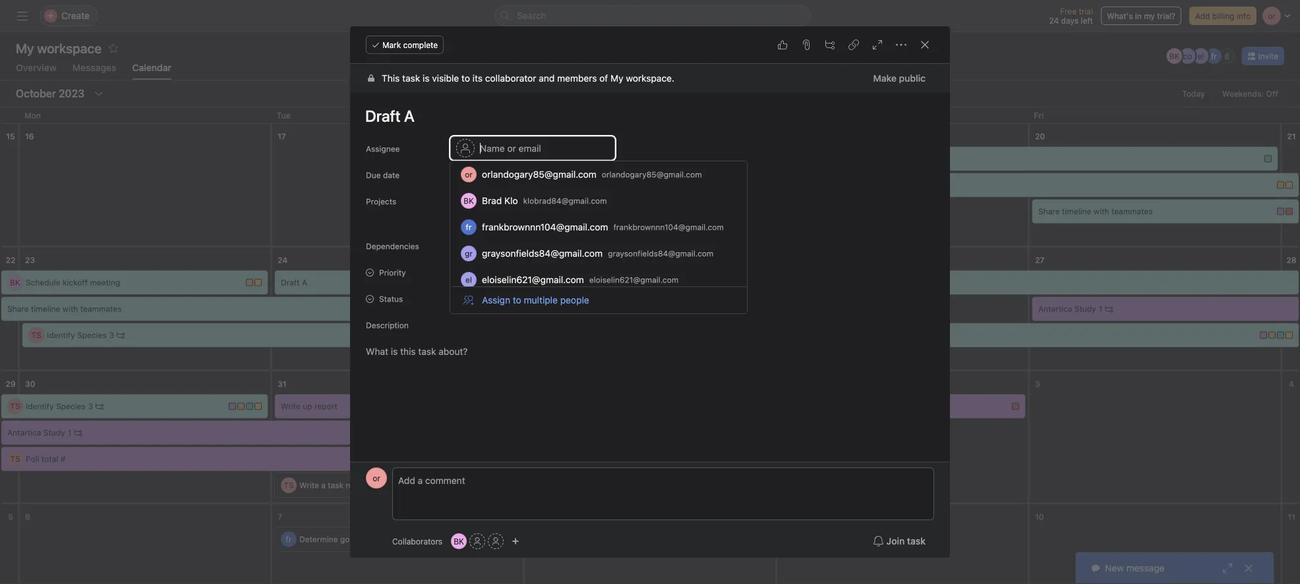Task type: describe. For each thing, give the bounding box(es) containing it.
projects
[[366, 197, 397, 206]]

messages
[[72, 62, 116, 73]]

1 vertical spatial with
[[63, 305, 78, 314]]

identify species for 3's leftcount image
[[47, 331, 107, 340]]

4
[[1289, 380, 1295, 389]]

project inside cross-functional project plan link
[[532, 197, 558, 206]]

this task is visible to its collaborator and members of my workspace.
[[382, 73, 675, 84]]

fri
[[1034, 111, 1044, 120]]

study for 30
[[43, 429, 65, 438]]

collapse task pane image
[[920, 40, 931, 50]]

what's
[[1107, 11, 1133, 20]]

add dependencies
[[456, 241, 527, 251]]

3 for 3's leftcount image
[[109, 331, 114, 340]]

complete
[[403, 40, 438, 49]]

0 vertical spatial identify
[[47, 331, 75, 340]]

close image
[[1244, 564, 1254, 574]]

my
[[611, 73, 624, 84]]

bk button
[[451, 534, 467, 550]]

add to projects
[[456, 218, 515, 227]]

expand new message image
[[1223, 564, 1233, 574]]

a
[[302, 278, 307, 288]]

a
[[321, 481, 326, 491]]

workspace.
[[626, 73, 675, 84]]

poll total #
[[26, 455, 65, 464]]

add to projects button
[[450, 213, 521, 231]]

to for add
[[474, 218, 481, 227]]

determine
[[299, 535, 338, 545]]

functional
[[493, 197, 530, 206]]

1 for 30
[[68, 429, 71, 438]]

add subtask image
[[825, 40, 836, 50]]

october 2023
[[16, 87, 85, 100]]

calendar button
[[132, 62, 171, 80]]

1 horizontal spatial share
[[1039, 207, 1060, 216]]

public
[[899, 73, 926, 84]]

27
[[1035, 256, 1045, 265]]

write up report
[[281, 402, 337, 412]]

add dependencies button
[[450, 237, 533, 255]]

bk up clear due date 'image' at left
[[536, 154, 547, 164]]

copy task link image
[[849, 40, 859, 50]]

23
[[25, 256, 35, 265]]

28
[[1287, 256, 1297, 265]]

make
[[873, 73, 897, 84]]

name
[[346, 481, 366, 491]]

kickoff
[[63, 278, 88, 288]]

write for write a task name
[[299, 481, 319, 491]]

search
[[517, 10, 547, 21]]

Task Name text field
[[357, 101, 934, 131]]

2 horizontal spatial 3
[[1035, 380, 1040, 389]]

24 inside "free trial 24 days left"
[[1050, 16, 1059, 25]]

draft project brief
[[552, 154, 619, 164]]

leftcount image for 2
[[629, 155, 637, 163]]

16
[[25, 132, 34, 141]]

today
[[1182, 89, 1205, 98]]

29
[[6, 380, 16, 389]]

assign to multiple people list box
[[450, 162, 747, 314]]

add billing info button
[[1190, 7, 1257, 25]]

bk down 22
[[10, 278, 20, 288]]

10
[[1035, 513, 1044, 522]]

schedule
[[26, 278, 60, 288]]

days
[[1061, 16, 1079, 25]]

assign
[[482, 295, 510, 306]]

0 vertical spatial to
[[462, 73, 470, 84]]

22
[[6, 256, 15, 265]]

15
[[6, 132, 15, 141]]

mark complete button
[[366, 36, 444, 54]]

1 vertical spatial timeline
[[31, 305, 60, 314]]

2
[[621, 154, 626, 164]]

7
[[278, 513, 282, 522]]

leftcount image for 3
[[117, 332, 125, 340]]

1 horizontal spatial project
[[573, 154, 599, 164]]

9
[[783, 513, 788, 522]]

task for join
[[907, 536, 926, 547]]

collaborator
[[485, 73, 536, 84]]

left
[[1081, 16, 1093, 25]]

goal
[[340, 535, 356, 545]]

5
[[8, 513, 13, 522]]

more actions for this task image
[[896, 40, 907, 50]]

0 horizontal spatial 8
[[530, 513, 535, 522]]

ts left a
[[284, 481, 294, 491]]

trial
[[1079, 7, 1093, 16]]

up
[[303, 402, 312, 412]]

search list box
[[495, 5, 811, 26]]

add or remove collaborators image
[[512, 538, 520, 546]]

tue
[[277, 111, 291, 120]]

0 vertical spatial share timeline with teammates
[[1039, 207, 1153, 216]]

search button
[[495, 5, 811, 26]]

leftcount image for 3
[[96, 403, 104, 411]]

due
[[366, 171, 381, 180]]

in
[[1135, 11, 1142, 20]]

messages button
[[72, 62, 116, 80]]

main content containing this task is visible to its collaborator and members of my workspace.
[[350, 64, 950, 585]]

determine goal
[[299, 535, 356, 545]]

el
[[1198, 51, 1204, 61]]

1 for 27
[[1099, 305, 1103, 314]]

and
[[539, 73, 555, 84]]

30
[[25, 380, 35, 389]]

info
[[1237, 11, 1251, 20]]

today button
[[1177, 84, 1211, 103]]

11
[[1288, 513, 1296, 522]]

add for add billing info
[[1196, 11, 1210, 20]]

add for add dependencies
[[456, 241, 472, 251]]

ts left poll
[[10, 455, 20, 464]]

write for write up report
[[281, 402, 301, 412]]



Task type: locate. For each thing, give the bounding box(es) containing it.
invite button
[[1242, 47, 1285, 65]]

of
[[600, 73, 608, 84]]

identify down "schedule kickoff meeting"
[[47, 331, 75, 340]]

0 horizontal spatial antartica
[[7, 429, 41, 438]]

to inside list box
[[513, 295, 522, 306]]

0 horizontal spatial fr
[[286, 535, 292, 545]]

teammates
[[1112, 207, 1153, 216], [80, 305, 122, 314]]

share timeline with teammates
[[1039, 207, 1153, 216], [7, 305, 122, 314]]

1 vertical spatial identify
[[26, 402, 54, 412]]

0 vertical spatial leftcount image
[[96, 403, 104, 411]]

antartica down 27 on the right top of page
[[1039, 305, 1073, 314]]

0 horizontal spatial timeline
[[31, 305, 60, 314]]

1 horizontal spatial timeline
[[1062, 207, 1092, 216]]

0 vertical spatial 8
[[1225, 51, 1230, 61]]

0 vertical spatial study
[[1075, 305, 1096, 314]]

3
[[109, 331, 114, 340], [1035, 380, 1040, 389], [88, 402, 93, 412]]

write left a
[[299, 481, 319, 491]]

1
[[1099, 305, 1103, 314], [68, 429, 71, 438]]

1 vertical spatial task
[[328, 481, 344, 491]]

2 vertical spatial add
[[456, 241, 472, 251]]

0 vertical spatial write
[[281, 402, 301, 412]]

1 vertical spatial share timeline with teammates
[[7, 305, 122, 314]]

1 horizontal spatial leftcount image
[[96, 403, 104, 411]]

3 for leftcount icon associated with 3
[[88, 402, 93, 412]]

identify species down the kickoff
[[47, 331, 107, 340]]

24
[[1050, 16, 1059, 25], [278, 256, 288, 265]]

31
[[278, 380, 287, 389]]

antartica up poll
[[7, 429, 41, 438]]

weekends: off
[[1222, 89, 1279, 98]]

0 vertical spatial teammates
[[1112, 207, 1153, 216]]

identify species down 30
[[26, 402, 85, 412]]

status
[[379, 295, 403, 304]]

write a task name
[[299, 481, 366, 491]]

write
[[281, 402, 301, 412], [299, 481, 319, 491]]

24 up draft a on the top left of the page
[[278, 256, 288, 265]]

add to starred image
[[108, 43, 119, 53]]

bk right collaborators
[[454, 537, 464, 547]]

0 horizontal spatial leftcount image
[[74, 429, 82, 437]]

1 vertical spatial share
[[7, 305, 29, 314]]

1 horizontal spatial 3
[[109, 331, 114, 340]]

add down add to projects "button"
[[456, 241, 472, 251]]

write left up
[[281, 402, 301, 412]]

to inside "button"
[[474, 218, 481, 227]]

identify species for leftcount icon associated with 3
[[26, 402, 85, 412]]

study
[[1075, 305, 1096, 314], [43, 429, 65, 438]]

0 horizontal spatial study
[[43, 429, 65, 438]]

make public button
[[865, 67, 934, 90]]

1 vertical spatial write
[[299, 481, 319, 491]]

assign to multiple people
[[482, 295, 589, 306]]

1 horizontal spatial fr
[[1211, 51, 1217, 61]]

1 horizontal spatial 8
[[1225, 51, 1230, 61]]

to for assign
[[513, 295, 522, 306]]

project
[[573, 154, 599, 164], [532, 197, 558, 206]]

antartica study down 27 on the right top of page
[[1039, 305, 1096, 314]]

0 vertical spatial antartica
[[1039, 305, 1073, 314]]

weekends: off button
[[1217, 84, 1285, 103]]

0 horizontal spatial teammates
[[80, 305, 122, 314]]

mark complete
[[382, 40, 438, 49]]

0 vertical spatial leftcount image
[[629, 155, 637, 163]]

add billing info
[[1196, 11, 1251, 20]]

1 vertical spatial study
[[43, 429, 65, 438]]

share up 27 on the right top of page
[[1039, 207, 1060, 216]]

task right a
[[328, 481, 344, 491]]

Name or email text field
[[450, 137, 615, 160]]

1 vertical spatial leftcount image
[[1105, 305, 1113, 313]]

0 vertical spatial species
[[77, 331, 107, 340]]

#
[[60, 455, 65, 464]]

1 vertical spatial 1
[[68, 429, 71, 438]]

my workspace
[[16, 40, 102, 56]]

add for add to projects
[[456, 218, 472, 227]]

mon
[[24, 111, 41, 120]]

my
[[1144, 11, 1155, 20]]

main content
[[350, 64, 950, 585]]

0 vertical spatial 24
[[1050, 16, 1059, 25]]

20
[[1035, 132, 1045, 141]]

add down cross-
[[456, 218, 472, 227]]

ts down 29
[[10, 402, 20, 412]]

cross-functional project plan link
[[452, 195, 581, 208]]

0 horizontal spatial 3
[[88, 402, 93, 412]]

fr left determine
[[286, 535, 292, 545]]

meeting
[[90, 278, 120, 288]]

1 vertical spatial 8
[[530, 513, 535, 522]]

billing
[[1213, 11, 1235, 20]]

1 horizontal spatial antartica study
[[1039, 305, 1096, 314]]

antartica for 30
[[7, 429, 41, 438]]

25
[[530, 256, 540, 265]]

share down schedule
[[7, 305, 29, 314]]

people
[[560, 295, 589, 306]]

0 horizontal spatial leftcount image
[[117, 332, 125, 340]]

1 horizontal spatial with
[[1094, 207, 1110, 216]]

task for this
[[402, 73, 420, 84]]

or
[[373, 474, 380, 483]]

leftcount image for 1
[[74, 429, 82, 437]]

schedule kickoff meeting
[[26, 278, 120, 288]]

add inside "button"
[[456, 218, 472, 227]]

0 horizontal spatial 1
[[68, 429, 71, 438]]

fr
[[1211, 51, 1217, 61], [286, 535, 292, 545]]

free
[[1060, 7, 1077, 16]]

1 vertical spatial project
[[532, 197, 558, 206]]

identify species
[[47, 331, 107, 340], [26, 402, 85, 412]]

join
[[887, 536, 905, 547]]

6
[[25, 513, 30, 522]]

report
[[315, 402, 337, 412]]

0 horizontal spatial project
[[532, 197, 558, 206]]

draft up plan
[[552, 154, 571, 164]]

add left billing
[[1196, 11, 1210, 20]]

draft a
[[281, 278, 307, 288]]

0 horizontal spatial to
[[462, 73, 470, 84]]

visible
[[432, 73, 459, 84]]

species up the #
[[56, 402, 85, 412]]

species
[[77, 331, 107, 340], [56, 402, 85, 412]]

0 vertical spatial 1
[[1099, 305, 1103, 314]]

0 horizontal spatial share timeline with teammates
[[7, 305, 122, 314]]

to left its
[[462, 73, 470, 84]]

collaborators
[[392, 537, 443, 547]]

1 vertical spatial add
[[456, 218, 472, 227]]

0 vertical spatial task
[[402, 73, 420, 84]]

antartica
[[1039, 305, 1073, 314], [7, 429, 41, 438]]

mark
[[382, 40, 401, 49]]

ts up 30
[[31, 331, 41, 340]]

0 horizontal spatial task
[[328, 481, 344, 491]]

leftcount image for 1
[[1105, 305, 1113, 313]]

off
[[1267, 89, 1279, 98]]

18
[[530, 132, 539, 141]]

assignee
[[366, 144, 400, 154]]

1 horizontal spatial task
[[402, 73, 420, 84]]

project left brief
[[573, 154, 599, 164]]

antartica study
[[1039, 305, 1096, 314], [7, 429, 65, 438]]

1 vertical spatial antartica study
[[7, 429, 65, 438]]

0 vertical spatial timeline
[[1062, 207, 1092, 216]]

1 vertical spatial 3
[[1035, 380, 1040, 389]]

draft left a
[[281, 278, 300, 288]]

1 horizontal spatial to
[[474, 218, 481, 227]]

8
[[1225, 51, 1230, 61], [530, 513, 535, 522]]

leftcount image
[[629, 155, 637, 163], [1105, 305, 1113, 313], [117, 332, 125, 340]]

project left plan
[[532, 197, 558, 206]]

trial?
[[1158, 11, 1176, 20]]

1 vertical spatial fr
[[286, 535, 292, 545]]

task
[[402, 73, 420, 84], [328, 481, 344, 491], [907, 536, 926, 547]]

0 vertical spatial project
[[573, 154, 599, 164]]

what's in my trial?
[[1107, 11, 1176, 20]]

0 horizontal spatial antartica study
[[7, 429, 65, 438]]

2 vertical spatial 3
[[88, 402, 93, 412]]

free trial 24 days left
[[1050, 7, 1093, 25]]

antartica study for 27
[[1039, 305, 1096, 314]]

draft for draft project brief
[[552, 154, 571, 164]]

24 left days
[[1050, 16, 1059, 25]]

2 horizontal spatial to
[[513, 295, 522, 306]]

overview
[[16, 62, 57, 73]]

0 vertical spatial identify species
[[47, 331, 107, 340]]

2 horizontal spatial task
[[907, 536, 926, 547]]

task inside join task button
[[907, 536, 926, 547]]

2 horizontal spatial leftcount image
[[1105, 305, 1113, 313]]

2 vertical spatial task
[[907, 536, 926, 547]]

0 likes. click to like this task image
[[778, 40, 788, 50]]

clear due date image
[[542, 171, 550, 179]]

identify
[[47, 331, 75, 340], [26, 402, 54, 412]]

task right join
[[907, 536, 926, 547]]

date
[[383, 171, 400, 180]]

new message
[[1105, 564, 1165, 574]]

1 vertical spatial to
[[474, 218, 481, 227]]

0 vertical spatial fr
[[1211, 51, 1217, 61]]

leftcount image
[[96, 403, 104, 411], [74, 429, 82, 437]]

due date
[[366, 171, 400, 180]]

make public
[[873, 73, 926, 84]]

1 horizontal spatial study
[[1075, 305, 1096, 314]]

2 vertical spatial leftcount image
[[117, 332, 125, 340]]

task inside main content
[[402, 73, 420, 84]]

fr right el
[[1211, 51, 1217, 61]]

0 vertical spatial add
[[1196, 11, 1210, 20]]

with
[[1094, 207, 1110, 216], [63, 305, 78, 314]]

1 horizontal spatial 1
[[1099, 305, 1103, 314]]

brief
[[602, 154, 619, 164]]

1 vertical spatial 24
[[278, 256, 288, 265]]

0 horizontal spatial share
[[7, 305, 29, 314]]

0 vertical spatial 3
[[109, 331, 114, 340]]

multiple
[[524, 295, 558, 306]]

1 vertical spatial teammates
[[80, 305, 122, 314]]

priority
[[379, 268, 406, 278]]

attachments: add a file to this task, draft a image
[[801, 40, 812, 50]]

1 horizontal spatial leftcount image
[[629, 155, 637, 163]]

identify down 30
[[26, 402, 54, 412]]

draft for draft a
[[281, 278, 300, 288]]

its
[[473, 73, 483, 84]]

dependencies
[[474, 241, 527, 251]]

1 horizontal spatial 24
[[1050, 16, 1059, 25]]

bk left co
[[1170, 51, 1180, 61]]

1 vertical spatial species
[[56, 402, 85, 412]]

2 vertical spatial to
[[513, 295, 522, 306]]

0 horizontal spatial draft
[[281, 278, 300, 288]]

1 vertical spatial antartica
[[7, 429, 41, 438]]

17
[[278, 132, 286, 141]]

calendar
[[132, 62, 171, 73]]

1 vertical spatial draft
[[281, 278, 300, 288]]

cross-functional project plan
[[468, 197, 576, 206]]

0 horizontal spatial 24
[[278, 256, 288, 265]]

full screen image
[[872, 40, 883, 50]]

0 vertical spatial share
[[1039, 207, 1060, 216]]

0 vertical spatial antartica study
[[1039, 305, 1096, 314]]

to down cross-
[[474, 218, 481, 227]]

members
[[557, 73, 597, 84]]

species down 'meeting'
[[77, 331, 107, 340]]

draft a dialog
[[350, 26, 950, 585]]

to right assign
[[513, 295, 522, 306]]

is
[[423, 73, 430, 84]]

this
[[382, 73, 400, 84]]

overview button
[[16, 62, 57, 80]]

0 vertical spatial draft
[[552, 154, 571, 164]]

share
[[1039, 207, 1060, 216], [7, 305, 29, 314]]

cross-
[[468, 197, 493, 206]]

description
[[366, 321, 409, 330]]

0 vertical spatial with
[[1094, 207, 1110, 216]]

1 horizontal spatial antartica
[[1039, 305, 1073, 314]]

poll
[[26, 455, 39, 464]]

add
[[1196, 11, 1210, 20], [456, 218, 472, 227], [456, 241, 472, 251]]

co
[[1183, 51, 1193, 61]]

task left is
[[402, 73, 420, 84]]

1 horizontal spatial teammates
[[1112, 207, 1153, 216]]

projects
[[484, 218, 515, 227]]

antartica for 27
[[1039, 305, 1073, 314]]

1 vertical spatial identify species
[[26, 402, 85, 412]]

antartica study for 30
[[7, 429, 65, 438]]

antartica study up poll
[[7, 429, 65, 438]]

0 horizontal spatial with
[[63, 305, 78, 314]]

bk
[[1170, 51, 1180, 61], [536, 154, 547, 164], [10, 278, 20, 288], [454, 537, 464, 547]]

plan
[[560, 197, 576, 206]]

1 vertical spatial leftcount image
[[74, 429, 82, 437]]

1 horizontal spatial draft
[[552, 154, 571, 164]]

1 horizontal spatial share timeline with teammates
[[1039, 207, 1153, 216]]

bk inside button
[[454, 537, 464, 547]]

study for 27
[[1075, 305, 1096, 314]]



Task type: vqa. For each thing, say whether or not it's contained in the screenshot.
second More section actions image from the right
no



